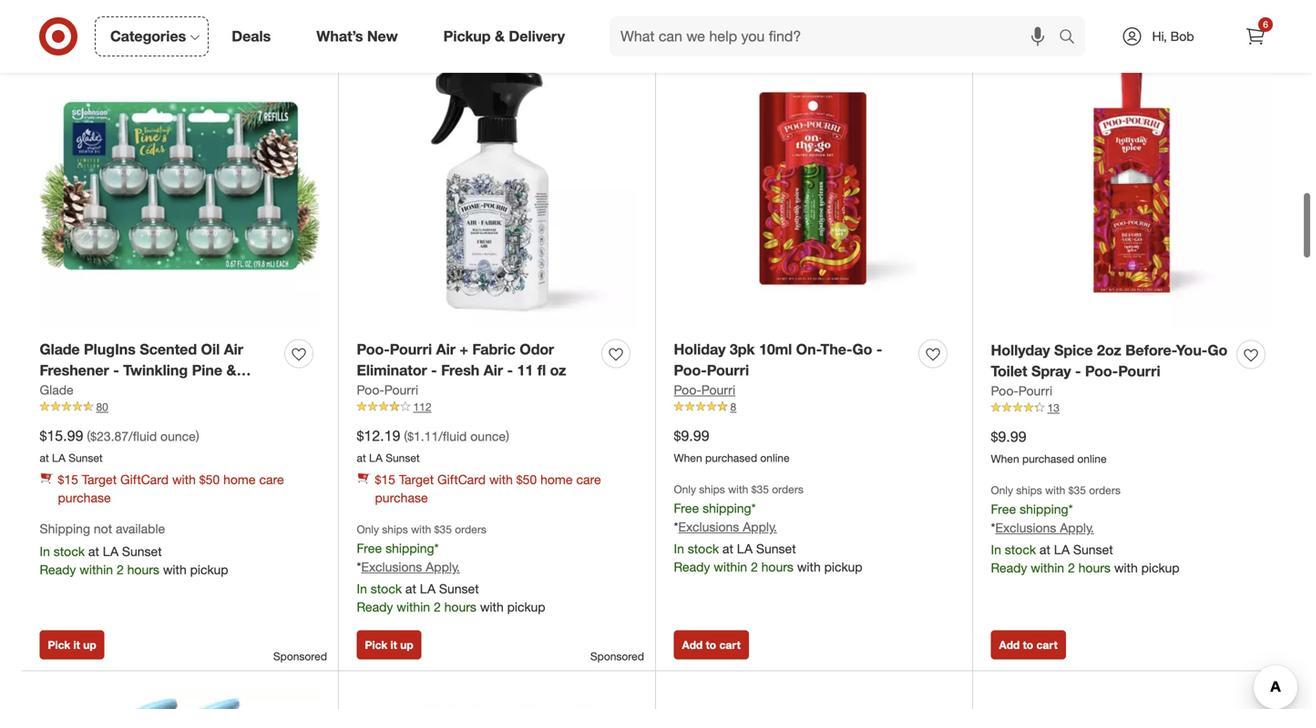 Task type: locate. For each thing, give the bounding box(es) containing it.
at inside free shipping * * exclusions apply. in stock at  la sunset ready within 2 hours with pickup
[[406, 582, 416, 598]]

ready
[[674, 560, 710, 576], [991, 561, 1027, 577], [40, 562, 76, 578], [357, 600, 393, 616]]

& right pickup
[[495, 27, 505, 45]]

1 horizontal spatial $50
[[517, 472, 537, 488]]

it for $12.19
[[391, 639, 397, 653]]

with
[[172, 472, 196, 488], [489, 472, 513, 488], [728, 483, 749, 497], [1045, 484, 1066, 498], [411, 523, 431, 537], [797, 560, 821, 576], [1114, 561, 1138, 577], [163, 562, 187, 578], [480, 600, 504, 616]]

target down $15.99 ( $23.87 /fluid ounce ) at la sunset
[[82, 472, 117, 488]]

2 horizontal spatial apply.
[[1060, 521, 1094, 536]]

- right the-
[[877, 341, 883, 359]]

1 horizontal spatial poo-pourri link
[[674, 381, 736, 399]]

(
[[87, 429, 90, 445], [404, 429, 407, 445]]

- left fresh
[[431, 362, 437, 380]]

$9.99 down holiday at the right of the page
[[674, 427, 710, 445]]

1 horizontal spatial poo-pourri
[[674, 382, 736, 398]]

$15 down $12.19
[[375, 472, 396, 488]]

orders down 8 link
[[772, 483, 804, 497]]

orders down 13 link
[[1089, 484, 1121, 498]]

0 vertical spatial glade
[[40, 341, 80, 359]]

poo-pourri link up 8
[[674, 381, 736, 399]]

ounce for pine
[[160, 429, 196, 445]]

holiday 3pk 10ml on-the-go - poo-pourri
[[674, 341, 883, 380]]

6 link
[[1236, 16, 1276, 57]]

shipping inside free shipping * * exclusions apply. in stock at  la sunset ready within 2 hours with pickup
[[386, 541, 434, 557]]

in
[[674, 541, 684, 557], [991, 542, 1002, 558], [40, 544, 50, 560], [357, 582, 367, 598]]

2 add to cart from the left
[[999, 639, 1058, 653]]

1 ounce from the left
[[160, 429, 196, 445]]

ounce down 80 link
[[160, 429, 196, 445]]

1 glade from the top
[[40, 341, 80, 359]]

2
[[751, 560, 758, 576], [1068, 561, 1075, 577], [117, 562, 124, 578], [434, 600, 441, 616]]

2 cart from the left
[[1037, 639, 1058, 653]]

$15.99 ( $23.87 /fluid ounce ) at la sunset
[[40, 427, 199, 465]]

0 horizontal spatial apply.
[[426, 560, 460, 576]]

0 horizontal spatial /fluid
[[129, 429, 157, 445]]

poo-pourri for -
[[357, 382, 418, 398]]

1 horizontal spatial home
[[541, 472, 573, 488]]

air inside the glade plugins scented oil air freshener - twinkling pine & cedar - 4.69oz/7pk
[[224, 341, 243, 359]]

0 horizontal spatial up
[[83, 639, 96, 653]]

pickup
[[824, 560, 863, 576], [1142, 561, 1180, 577], [190, 562, 228, 578], [507, 600, 546, 616]]

0 horizontal spatial care
[[259, 472, 284, 488]]

add
[[682, 639, 703, 653], [999, 639, 1020, 653]]

2 add from the left
[[999, 639, 1020, 653]]

0 horizontal spatial purchased
[[705, 451, 757, 465]]

1 it from the left
[[73, 639, 80, 653]]

it
[[73, 639, 80, 653], [391, 639, 397, 653]]

0 vertical spatial &
[[495, 27, 505, 45]]

when for holiday 3pk 10ml on-the-go - poo-pourri
[[674, 451, 702, 465]]

pourri for poo-pourri air + fabric odor eliminator - fresh air - 11 fl oz link
[[390, 341, 432, 359]]

2 horizontal spatial only
[[991, 484, 1013, 498]]

) down 112 link
[[506, 429, 509, 445]]

0 horizontal spatial online
[[760, 451, 790, 465]]

toilet
[[991, 363, 1028, 380]]

pourri down eliminator at the left bottom of the page
[[384, 382, 418, 398]]

2 it from the left
[[391, 639, 397, 653]]

1 horizontal spatial target
[[399, 472, 434, 488]]

with inside free shipping * * exclusions apply. in stock at  la sunset ready within 2 hours with pickup
[[480, 600, 504, 616]]

pickup inside free shipping * * exclusions apply. in stock at  la sunset ready within 2 hours with pickup
[[507, 600, 546, 616]]

orders up free shipping * * exclusions apply. in stock at  la sunset ready within 2 hours with pickup
[[455, 523, 487, 537]]

glade up the freshener
[[40, 341, 80, 359]]

pourri down 3pk
[[707, 362, 749, 380]]

10ml
[[759, 341, 792, 359]]

add to cart button for poo-
[[674, 631, 749, 660]]

2 to from the left
[[1023, 639, 1034, 653]]

sponsored
[[273, 650, 327, 664], [590, 650, 644, 664]]

poo-pourri for spray
[[991, 383, 1053, 399]]

free
[[674, 501, 699, 517], [991, 502, 1016, 517], [357, 541, 382, 557]]

( right $12.19
[[404, 429, 407, 445]]

exclusions for poo-
[[678, 520, 739, 536]]

home
[[223, 472, 256, 488], [541, 472, 573, 488]]

- down plugins
[[113, 362, 119, 380]]

1 horizontal spatial /fluid
[[439, 429, 467, 445]]

1 cart from the left
[[720, 639, 741, 653]]

2 horizontal spatial poo-pourri link
[[991, 382, 1053, 400]]

0 horizontal spatial add
[[682, 639, 703, 653]]

/fluid inside $15.99 ( $23.87 /fluid ounce ) at la sunset
[[129, 429, 157, 445]]

0 horizontal spatial target
[[82, 472, 117, 488]]

glade down the freshener
[[40, 382, 74, 398]]

1 horizontal spatial purchased
[[1023, 452, 1075, 466]]

1 horizontal spatial (
[[404, 429, 407, 445]]

febreze odor-fighting air freshener - linen & sky image
[[40, 690, 320, 710], [40, 690, 320, 710]]

poo-pourri link down toilet
[[991, 382, 1053, 400]]

1 horizontal spatial shipping
[[703, 501, 752, 517]]

purchase up only ships with $35 orders
[[375, 490, 428, 506]]

poo-pourri down eliminator at the left bottom of the page
[[357, 382, 418, 398]]

deals link
[[216, 16, 294, 57]]

only
[[674, 483, 696, 497], [991, 484, 1013, 498], [357, 523, 379, 537]]

2 horizontal spatial ships
[[1016, 484, 1042, 498]]

1 add to cart from the left
[[682, 639, 741, 653]]

0 horizontal spatial (
[[87, 429, 90, 445]]

1 horizontal spatial sponsored
[[590, 650, 644, 664]]

1 horizontal spatial )
[[506, 429, 509, 445]]

2 pick from the left
[[365, 639, 388, 653]]

$9.99 when purchased online
[[674, 427, 790, 465], [991, 428, 1107, 466]]

go for the-
[[853, 341, 873, 359]]

/fluid down 112 link
[[439, 429, 467, 445]]

poo-pourri air + fabric odor eliminator - bamboo rain - 11 fl oz image
[[991, 690, 1273, 710], [991, 690, 1273, 710]]

glade plugins scented oil air freshener - twinkling pine & cedar - 4.69oz/7pk
[[40, 341, 243, 400]]

in inside free shipping * * exclusions apply. in stock at  la sunset ready within 2 hours with pickup
[[357, 582, 367, 598]]

0 horizontal spatial pick
[[48, 639, 70, 653]]

0 horizontal spatial only ships with $35 orders free shipping * * exclusions apply. in stock at  la sunset ready within 2 hours with pickup
[[674, 483, 863, 576]]

holiday 3pk 10ml on-the-go - poo-pourri image
[[674, 48, 955, 329], [674, 48, 955, 329]]

1 horizontal spatial only
[[674, 483, 696, 497]]

0 horizontal spatial pick it up button
[[40, 631, 105, 660]]

1 horizontal spatial exclusions
[[678, 520, 739, 536]]

2 horizontal spatial free
[[991, 502, 1016, 517]]

ready inside shipping not available in stock at  la sunset ready within 2 hours with pickup
[[40, 562, 76, 578]]

go inside "hollyday spice 2oz before-you-go toilet spray - poo-pourri"
[[1208, 342, 1228, 360]]

poo-pourri link for -
[[357, 381, 418, 399]]

purchased
[[705, 451, 757, 465], [1023, 452, 1075, 466]]

target
[[82, 472, 117, 488], [399, 472, 434, 488]]

poo- for - poo-pourri link
[[357, 382, 384, 398]]

0 horizontal spatial poo-pourri
[[357, 382, 418, 398]]

1 vertical spatial glade
[[40, 382, 74, 398]]

the-
[[821, 341, 853, 359]]

0 horizontal spatial )
[[196, 429, 199, 445]]

poo-pourri air + fabric odor eliminator - fresh air - 11 fl oz link
[[357, 340, 595, 381]]

0 horizontal spatial ounce
[[160, 429, 196, 445]]

2 horizontal spatial exclusions apply. button
[[996, 520, 1094, 538]]

2 ounce from the left
[[470, 429, 506, 445]]

1 horizontal spatial $15
[[375, 472, 396, 488]]

$9.99 for hollyday spice 2oz before-you-go toilet spray - poo-pourri
[[991, 428, 1027, 446]]

cedar
[[40, 383, 82, 400]]

0 horizontal spatial home
[[223, 472, 256, 488]]

air left +
[[436, 341, 456, 359]]

purchased down 8
[[705, 451, 757, 465]]

1 horizontal spatial ships
[[699, 483, 725, 497]]

glade plugins scented oil air freshener sheer vanilla embrace refill - 1.34oz/2ct image
[[357, 690, 638, 710], [357, 690, 638, 710]]

1 care from the left
[[259, 472, 284, 488]]

1 horizontal spatial $9.99
[[991, 428, 1027, 446]]

$9.99 when purchased online down the 13
[[991, 428, 1107, 466]]

stock inside shipping not available in stock at  la sunset ready within 2 hours with pickup
[[54, 544, 85, 560]]

0 horizontal spatial pick it up
[[48, 639, 96, 653]]

( inside '$12.19 ( $1.11 /fluid ounce ) at la sunset'
[[404, 429, 407, 445]]

1 horizontal spatial air
[[436, 341, 456, 359]]

$15 target giftcard with $50 home care purchase down '$12.19 ( $1.11 /fluid ounce ) at la sunset'
[[375, 472, 601, 506]]

- down spice
[[1075, 363, 1081, 380]]

deals
[[232, 27, 271, 45]]

pourri inside "hollyday spice 2oz before-you-go toilet spray - poo-pourri"
[[1118, 363, 1161, 380]]

1 horizontal spatial giftcard
[[437, 472, 486, 488]]

purchase
[[58, 490, 111, 506], [375, 490, 428, 506]]

) for 4.69oz/7pk
[[196, 429, 199, 445]]

poo- for poo-pourri air + fabric odor eliminator - fresh air - 11 fl oz link
[[357, 341, 390, 359]]

poo-pourri for poo-
[[674, 382, 736, 398]]

glade inside the glade plugins scented oil air freshener - twinkling pine & cedar - 4.69oz/7pk
[[40, 341, 80, 359]]

1 horizontal spatial pick it up button
[[357, 631, 422, 660]]

What can we help you find? suggestions appear below search field
[[610, 16, 1064, 57]]

1 add to cart button from the left
[[674, 631, 749, 660]]

$15 target giftcard with $50 home care purchase for $12.19
[[375, 472, 601, 506]]

ounce down 112 link
[[470, 429, 506, 445]]

2 purchase from the left
[[375, 490, 428, 506]]

$23.87
[[90, 429, 129, 445]]

add to cart button for spray
[[991, 631, 1066, 660]]

apply. for pourri
[[743, 520, 777, 536]]

purchased down the 13
[[1023, 452, 1075, 466]]

go right before- at the right of the page
[[1208, 342, 1228, 360]]

1 horizontal spatial ounce
[[470, 429, 506, 445]]

1 ) from the left
[[196, 429, 199, 445]]

1 horizontal spatial it
[[391, 639, 397, 653]]

$15 down $15.99
[[58, 472, 78, 488]]

hollyday spice 2oz before-you-go toilet spray - poo-pourri link
[[991, 340, 1230, 382]]

) inside $15.99 ( $23.87 /fluid ounce ) at la sunset
[[196, 429, 199, 445]]

1 horizontal spatial go
[[1208, 342, 1228, 360]]

hollyday spice 2oz before-you-go toilet spray - poo-pourri image
[[991, 48, 1273, 330], [991, 48, 1273, 330]]

80
[[96, 400, 108, 414]]

home for poo-pourri air + fabric odor eliminator - fresh air - 11 fl oz
[[541, 472, 573, 488]]

0 horizontal spatial $15 target giftcard with $50 home care purchase
[[58, 472, 284, 506]]

2 home from the left
[[541, 472, 573, 488]]

$35
[[752, 483, 769, 497], [1069, 484, 1086, 498], [434, 523, 452, 537]]

pourri up eliminator at the left bottom of the page
[[390, 341, 432, 359]]

1 horizontal spatial up
[[400, 639, 413, 653]]

stock
[[688, 541, 719, 557], [1005, 542, 1036, 558], [54, 544, 85, 560], [371, 582, 402, 598]]

0 horizontal spatial exclusions
[[361, 560, 422, 576]]

pourri up 8
[[702, 382, 736, 398]]

1 horizontal spatial care
[[576, 472, 601, 488]]

online for pourri
[[760, 451, 790, 465]]

online down 8 link
[[760, 451, 790, 465]]

at inside '$12.19 ( $1.11 /fluid ounce ) at la sunset'
[[357, 451, 366, 465]]

poo-pourri down toilet
[[991, 383, 1053, 399]]

poo- for poo-'s poo-pourri link
[[674, 382, 702, 398]]

+
[[460, 341, 468, 359]]

exclusions apply. button for spray
[[996, 520, 1094, 538]]

within inside shipping not available in stock at  la sunset ready within 2 hours with pickup
[[80, 562, 113, 578]]

online
[[760, 451, 790, 465], [1078, 452, 1107, 466]]

giftcard for $12.19
[[437, 472, 486, 488]]

exclusions
[[678, 520, 739, 536], [996, 521, 1057, 536], [361, 560, 422, 576]]

$9.99 for holiday 3pk 10ml on-the-go - poo-pourri
[[674, 427, 710, 445]]

2 /fluid from the left
[[439, 429, 467, 445]]

1 horizontal spatial free
[[674, 501, 699, 517]]

purchase up not on the bottom left of page
[[58, 490, 111, 506]]

poo-pourri up 8
[[674, 382, 736, 398]]

add to cart button
[[674, 631, 749, 660], [991, 631, 1066, 660]]

$50
[[199, 472, 220, 488], [517, 472, 537, 488]]

at
[[40, 451, 49, 465], [357, 451, 366, 465], [723, 541, 734, 557], [1040, 542, 1051, 558], [88, 544, 99, 560], [406, 582, 416, 598]]

to for spray
[[1023, 639, 1034, 653]]

sunset
[[69, 451, 103, 465], [386, 451, 420, 465], [756, 541, 796, 557], [1074, 542, 1113, 558], [122, 544, 162, 560], [439, 582, 479, 598]]

1 horizontal spatial $15 target giftcard with $50 home care purchase
[[375, 472, 601, 506]]

1 horizontal spatial add to cart button
[[991, 631, 1066, 660]]

pourri
[[390, 341, 432, 359], [707, 362, 749, 380], [1118, 363, 1161, 380], [384, 382, 418, 398], [702, 382, 736, 398], [1019, 383, 1053, 399]]

( inside $15.99 ( $23.87 /fluid ounce ) at la sunset
[[87, 429, 90, 445]]

0 horizontal spatial add to cart
[[682, 639, 741, 653]]

sunset inside '$12.19 ( $1.11 /fluid ounce ) at la sunset'
[[386, 451, 420, 465]]

pickup & delivery link
[[428, 16, 588, 57]]

1 $15 target giftcard with $50 home care purchase from the left
[[58, 472, 284, 506]]

0 horizontal spatial free
[[357, 541, 382, 557]]

shipping for spray
[[1020, 502, 1069, 517]]

2 horizontal spatial shipping
[[1020, 502, 1069, 517]]

0 horizontal spatial sponsored
[[273, 650, 327, 664]]

2 horizontal spatial $35
[[1069, 484, 1086, 498]]

1 to from the left
[[706, 639, 716, 653]]

giftcard for $15.99
[[120, 472, 169, 488]]

0 horizontal spatial cart
[[720, 639, 741, 653]]

shipping
[[40, 521, 90, 537]]

2oz
[[1097, 342, 1122, 360]]

go inside holiday 3pk 10ml on-the-go - poo-pourri
[[853, 341, 873, 359]]

11
[[517, 362, 533, 380]]

you-
[[1176, 342, 1208, 360]]

1 $50 from the left
[[199, 472, 220, 488]]

1 horizontal spatial online
[[1078, 452, 1107, 466]]

0 horizontal spatial to
[[706, 639, 716, 653]]

0 horizontal spatial air
[[224, 341, 243, 359]]

1 horizontal spatial $9.99 when purchased online
[[991, 428, 1107, 466]]

0 horizontal spatial $9.99
[[674, 427, 710, 445]]

1 up from the left
[[83, 639, 96, 653]]

air right oil
[[224, 341, 243, 359]]

cart for spray
[[1037, 639, 1058, 653]]

exclusions for spray
[[996, 521, 1057, 536]]

0 horizontal spatial exclusions apply. button
[[361, 559, 460, 577]]

0 horizontal spatial only
[[357, 523, 379, 537]]

( for $15.99
[[87, 429, 90, 445]]

$15
[[58, 472, 78, 488], [375, 472, 396, 488]]

1 horizontal spatial pick
[[365, 639, 388, 653]]

1 horizontal spatial when
[[991, 452, 1020, 466]]

2 $50 from the left
[[517, 472, 537, 488]]

2 pick it up button from the left
[[357, 631, 422, 660]]

free for holiday 3pk 10ml on-the-go - poo-pourri
[[674, 501, 699, 517]]

apply. for -
[[1060, 521, 1094, 536]]

$50 down 112 link
[[517, 472, 537, 488]]

/fluid inside '$12.19 ( $1.11 /fluid ounce ) at la sunset'
[[439, 429, 467, 445]]

2 horizontal spatial exclusions
[[996, 521, 1057, 536]]

2 $15 from the left
[[375, 472, 396, 488]]

& right pine
[[226, 362, 236, 380]]

before-
[[1126, 342, 1176, 360]]

poo-
[[357, 341, 390, 359], [674, 362, 707, 380], [1085, 363, 1118, 380], [357, 382, 384, 398], [674, 382, 702, 398], [991, 383, 1019, 399]]

ounce inside $15.99 ( $23.87 /fluid ounce ) at la sunset
[[160, 429, 196, 445]]

2 giftcard from the left
[[437, 472, 486, 488]]

0 horizontal spatial poo-pourri link
[[357, 381, 418, 399]]

/fluid down 4.69oz/7pk
[[129, 429, 157, 445]]

$50 for fl
[[517, 472, 537, 488]]

1 giftcard from the left
[[120, 472, 169, 488]]

1 horizontal spatial $35
[[752, 483, 769, 497]]

1 $15 from the left
[[58, 472, 78, 488]]

0 horizontal spatial $9.99 when purchased online
[[674, 427, 790, 465]]

pourri down before- at the right of the page
[[1118, 363, 1161, 380]]

1 horizontal spatial pick it up
[[365, 639, 413, 653]]

glade plugins scented oil air freshener - twinkling pine & cedar - 4.69oz/7pk image
[[40, 48, 320, 329], [40, 48, 320, 329]]

1 purchase from the left
[[58, 490, 111, 506]]

0 horizontal spatial $50
[[199, 472, 220, 488]]

) inside '$12.19 ( $1.11 /fluid ounce ) at la sunset'
[[506, 429, 509, 445]]

) down 80 link
[[196, 429, 199, 445]]

1 horizontal spatial to
[[1023, 639, 1034, 653]]

target for $12.19
[[399, 472, 434, 488]]

1 ( from the left
[[87, 429, 90, 445]]

2 horizontal spatial air
[[484, 362, 503, 380]]

1 vertical spatial &
[[226, 362, 236, 380]]

orders for -
[[1089, 484, 1121, 498]]

target down '$12.19 ( $1.11 /fluid ounce ) at la sunset'
[[399, 472, 434, 488]]

1 /fluid from the left
[[129, 429, 157, 445]]

0 horizontal spatial $15
[[58, 472, 78, 488]]

2 $15 target giftcard with $50 home care purchase from the left
[[375, 472, 601, 506]]

2 sponsored from the left
[[590, 650, 644, 664]]

at inside $15.99 ( $23.87 /fluid ounce ) at la sunset
[[40, 451, 49, 465]]

online for -
[[1078, 452, 1107, 466]]

2 glade from the top
[[40, 382, 74, 398]]

air
[[224, 341, 243, 359], [436, 341, 456, 359], [484, 362, 503, 380]]

shipping
[[703, 501, 752, 517], [1020, 502, 1069, 517], [386, 541, 434, 557]]

spice
[[1054, 342, 1093, 360]]

only for holiday 3pk 10ml on-the-go - poo-pourri
[[674, 483, 696, 497]]

13
[[1048, 401, 1060, 415]]

1 horizontal spatial cart
[[1037, 639, 1058, 653]]

odor
[[520, 341, 554, 359]]

within
[[714, 560, 747, 576], [1031, 561, 1065, 577], [80, 562, 113, 578], [397, 600, 430, 616]]

2 pick it up from the left
[[365, 639, 413, 653]]

ounce
[[160, 429, 196, 445], [470, 429, 506, 445]]

orders
[[772, 483, 804, 497], [1089, 484, 1121, 498], [455, 523, 487, 537]]

when
[[674, 451, 702, 465], [991, 452, 1020, 466]]

/fluid for $15.99
[[129, 429, 157, 445]]

1 pick it up from the left
[[48, 639, 96, 653]]

pourri up the 13
[[1019, 383, 1053, 399]]

0 horizontal spatial add to cart button
[[674, 631, 749, 660]]

1 horizontal spatial &
[[495, 27, 505, 45]]

0 horizontal spatial when
[[674, 451, 702, 465]]

hours
[[762, 560, 794, 576], [1079, 561, 1111, 577], [127, 562, 159, 578], [444, 600, 477, 616]]

ships
[[699, 483, 725, 497], [1016, 484, 1042, 498], [382, 523, 408, 537]]

$9.99 when purchased online for spray
[[991, 428, 1107, 466]]

$15 for $12.19
[[375, 472, 396, 488]]

ounce inside '$12.19 ( $1.11 /fluid ounce ) at la sunset'
[[470, 429, 506, 445]]

( right $15.99
[[87, 429, 90, 445]]

$15 target giftcard with $50 home care purchase up available
[[58, 472, 284, 506]]

stock inside free shipping * * exclusions apply. in stock at  la sunset ready within 2 hours with pickup
[[371, 582, 402, 598]]

1 horizontal spatial exclusions apply. button
[[678, 519, 777, 537]]

)
[[196, 429, 199, 445], [506, 429, 509, 445]]

exclusions apply. button
[[678, 519, 777, 537], [996, 520, 1094, 538], [361, 559, 460, 577]]

pick it up button
[[40, 631, 105, 660], [357, 631, 422, 660]]

cart for poo-
[[720, 639, 741, 653]]

it for $15.99
[[73, 639, 80, 653]]

pourri inside poo-pourri air + fabric odor eliminator - fresh air - 11 fl oz
[[390, 341, 432, 359]]

when for hollyday spice 2oz before-you-go toilet spray - poo-pourri
[[991, 452, 1020, 466]]

2 target from the left
[[399, 472, 434, 488]]

0 horizontal spatial go
[[853, 341, 873, 359]]

hi,
[[1152, 28, 1167, 44]]

$9.99
[[674, 427, 710, 445], [991, 428, 1027, 446]]

2 care from the left
[[576, 472, 601, 488]]

air down fabric
[[484, 362, 503, 380]]

1 pick it up button from the left
[[40, 631, 105, 660]]

with inside shipping not available in stock at  la sunset ready within 2 hours with pickup
[[163, 562, 187, 578]]

2 horizontal spatial poo-pourri
[[991, 383, 1053, 399]]

1 horizontal spatial purchase
[[375, 490, 428, 506]]

twinkling
[[123, 362, 188, 380]]

$9.99 down toilet
[[991, 428, 1027, 446]]

giftcard down '$12.19 ( $1.11 /fluid ounce ) at la sunset'
[[437, 472, 486, 488]]

1 horizontal spatial only ships with $35 orders free shipping * * exclusions apply. in stock at  la sunset ready within 2 hours with pickup
[[991, 484, 1180, 577]]

poo- inside poo-pourri air + fabric odor eliminator - fresh air - 11 fl oz
[[357, 341, 390, 359]]

go right on-
[[853, 341, 873, 359]]

1 add from the left
[[682, 639, 703, 653]]

0 horizontal spatial giftcard
[[120, 472, 169, 488]]

- inside holiday 3pk 10ml on-the-go - poo-pourri
[[877, 341, 883, 359]]

2 ( from the left
[[404, 429, 407, 445]]

ounce for fresh
[[470, 429, 506, 445]]

poo-pourri link
[[357, 381, 418, 399], [674, 381, 736, 399], [991, 382, 1053, 400]]

*
[[752, 501, 756, 517], [1069, 502, 1073, 517], [674, 520, 678, 536], [991, 521, 996, 536], [434, 541, 439, 557], [357, 560, 361, 576]]

0 horizontal spatial shipping
[[386, 541, 434, 557]]

up
[[83, 639, 96, 653], [400, 639, 413, 653]]

1 horizontal spatial add to cart
[[999, 639, 1058, 653]]

poo-pourri link down eliminator at the left bottom of the page
[[357, 381, 418, 399]]

2 add to cart button from the left
[[991, 631, 1066, 660]]

0 horizontal spatial &
[[226, 362, 236, 380]]

2 up from the left
[[400, 639, 413, 653]]

1 pick from the left
[[48, 639, 70, 653]]

1 target from the left
[[82, 472, 117, 488]]

plugins
[[84, 341, 136, 359]]

/fluid
[[129, 429, 157, 445], [439, 429, 467, 445]]

to for poo-
[[706, 639, 716, 653]]

-
[[877, 341, 883, 359], [113, 362, 119, 380], [431, 362, 437, 380], [507, 362, 513, 380], [1075, 363, 1081, 380], [86, 383, 92, 400]]

care
[[259, 472, 284, 488], [576, 472, 601, 488]]

1 horizontal spatial orders
[[772, 483, 804, 497]]

1 horizontal spatial apply.
[[743, 520, 777, 536]]

$15 target giftcard with $50 home care purchase
[[58, 472, 284, 506], [375, 472, 601, 506]]

2 ) from the left
[[506, 429, 509, 445]]

1 home from the left
[[223, 472, 256, 488]]

$50 down 80 link
[[199, 472, 220, 488]]

poo-pourri air + fabric odor eliminator - fresh air - 11 fl oz image
[[357, 48, 638, 329], [357, 48, 638, 329]]

giftcard down $15.99 ( $23.87 /fluid ounce ) at la sunset
[[120, 472, 169, 488]]

$15 for $15.99
[[58, 472, 78, 488]]

& inside the glade plugins scented oil air freshener - twinkling pine & cedar - 4.69oz/7pk
[[226, 362, 236, 380]]

0 horizontal spatial it
[[73, 639, 80, 653]]

2 horizontal spatial orders
[[1089, 484, 1121, 498]]

poo-pourri
[[357, 382, 418, 398], [674, 382, 736, 398], [991, 383, 1053, 399]]

$9.99 when purchased online down 8
[[674, 427, 790, 465]]

0 horizontal spatial ships
[[382, 523, 408, 537]]

online down 13 link
[[1078, 452, 1107, 466]]

la inside '$12.19 ( $1.11 /fluid ounce ) at la sunset'
[[369, 451, 383, 465]]



Task type: vqa. For each thing, say whether or not it's contained in the screenshot.
"Description"
no



Task type: describe. For each thing, give the bounding box(es) containing it.
in inside shipping not available in stock at  la sunset ready within 2 hours with pickup
[[40, 544, 50, 560]]

la inside shipping not available in stock at  la sunset ready within 2 hours with pickup
[[103, 544, 119, 560]]

13 link
[[991, 400, 1273, 416]]

ready inside free shipping * * exclusions apply. in stock at  la sunset ready within 2 hours with pickup
[[357, 600, 393, 616]]

glade link
[[40, 381, 74, 399]]

free inside free shipping * * exclusions apply. in stock at  la sunset ready within 2 hours with pickup
[[357, 541, 382, 557]]

spray
[[1032, 363, 1071, 380]]

sunset inside $15.99 ( $23.87 /fluid ounce ) at la sunset
[[69, 451, 103, 465]]

poo-pourri link for poo-
[[674, 381, 736, 399]]

free shipping * * exclusions apply. in stock at  la sunset ready within 2 hours with pickup
[[357, 541, 546, 616]]

/fluid for $12.19
[[439, 429, 467, 445]]

eliminator
[[357, 362, 427, 380]]

pourri for - poo-pourri link
[[384, 382, 418, 398]]

add for hollyday spice 2oz before-you-go toilet spray - poo-pourri
[[999, 639, 1020, 653]]

categories link
[[95, 16, 209, 57]]

only for hollyday spice 2oz before-you-go toilet spray - poo-pourri
[[991, 484, 1013, 498]]

pick it up button for $12.19
[[357, 631, 422, 660]]

pourri for poo-'s poo-pourri link
[[702, 382, 736, 398]]

hours inside shipping not available in stock at  la sunset ready within 2 hours with pickup
[[127, 562, 159, 578]]

glade for glade plugins scented oil air freshener - twinkling pine & cedar - 4.69oz/7pk
[[40, 341, 80, 359]]

pine
[[192, 362, 222, 380]]

apply. inside free shipping * * exclusions apply. in stock at  la sunset ready within 2 hours with pickup
[[426, 560, 460, 576]]

purchase for $12.19
[[375, 490, 428, 506]]

) for fl
[[506, 429, 509, 445]]

hollyday
[[991, 342, 1050, 360]]

pickup
[[444, 27, 491, 45]]

on-
[[796, 341, 821, 359]]

add to cart for poo-
[[682, 639, 741, 653]]

fresh
[[441, 362, 480, 380]]

glade for glade
[[40, 382, 74, 398]]

care for glade plugins scented oil air freshener - twinkling pine & cedar - 4.69oz/7pk
[[259, 472, 284, 488]]

112
[[413, 400, 432, 414]]

1 sponsored from the left
[[273, 650, 327, 664]]

ships for poo-
[[699, 483, 725, 497]]

0 horizontal spatial $35
[[434, 523, 452, 537]]

glade plugins scented oil air freshener - twinkling pine & cedar - 4.69oz/7pk link
[[40, 340, 278, 400]]

8
[[730, 400, 737, 414]]

shipping not available in stock at  la sunset ready within 2 hours with pickup
[[40, 521, 228, 578]]

fl
[[537, 362, 546, 380]]

target for $15.99
[[82, 472, 117, 488]]

hours inside free shipping * * exclusions apply. in stock at  la sunset ready within 2 hours with pickup
[[444, 600, 477, 616]]

only ships with $35 orders free shipping * * exclusions apply. in stock at  la sunset ready within 2 hours with pickup for pourri
[[674, 483, 863, 576]]

- left 80
[[86, 383, 92, 400]]

within inside free shipping * * exclusions apply. in stock at  la sunset ready within 2 hours with pickup
[[397, 600, 430, 616]]

pick it up for $15.99
[[48, 639, 96, 653]]

what's new link
[[301, 16, 421, 57]]

- left 11 at the left bottom of page
[[507, 362, 513, 380]]

exclusions inside free shipping * * exclusions apply. in stock at  la sunset ready within 2 hours with pickup
[[361, 560, 422, 576]]

new
[[367, 27, 398, 45]]

pickup inside shipping not available in stock at  la sunset ready within 2 hours with pickup
[[190, 562, 228, 578]]

112 link
[[357, 399, 638, 415]]

search
[[1051, 29, 1095, 47]]

oz
[[550, 362, 566, 380]]

purchased for poo-
[[705, 451, 757, 465]]

at inside shipping not available in stock at  la sunset ready within 2 hours with pickup
[[88, 544, 99, 560]]

oil
[[201, 341, 220, 359]]

poo-pourri air + fabric odor eliminator - fresh air - 11 fl oz
[[357, 341, 566, 380]]

bob
[[1171, 28, 1194, 44]]

orders for pourri
[[772, 483, 804, 497]]

$35 for -
[[1069, 484, 1086, 498]]

sunset inside shipping not available in stock at  la sunset ready within 2 hours with pickup
[[122, 544, 162, 560]]

only ships with $35 orders
[[357, 523, 487, 537]]

not
[[94, 521, 112, 537]]

delivery
[[509, 27, 565, 45]]

$12.19
[[357, 427, 400, 445]]

$50 for 4.69oz/7pk
[[199, 472, 220, 488]]

poo- inside holiday 3pk 10ml on-the-go - poo-pourri
[[674, 362, 707, 380]]

up for $15.99
[[83, 639, 96, 653]]

- inside "hollyday spice 2oz before-you-go toilet spray - poo-pourri"
[[1075, 363, 1081, 380]]

$15 target giftcard with $50 home care purchase for $15.99
[[58, 472, 284, 506]]

fabric
[[472, 341, 516, 359]]

exclusions apply. button for -
[[361, 559, 460, 577]]

$15.99
[[40, 427, 83, 445]]

what's new
[[316, 27, 398, 45]]

scented
[[140, 341, 197, 359]]

poo- inside "hollyday spice 2oz before-you-go toilet spray - poo-pourri"
[[1085, 363, 1118, 380]]

categories
[[110, 27, 186, 45]]

purchase for $15.99
[[58, 490, 111, 506]]

pick it up button for $15.99
[[40, 631, 105, 660]]

hi, bob
[[1152, 28, 1194, 44]]

purchased for spray
[[1023, 452, 1075, 466]]

holiday 3pk 10ml on-the-go - poo-pourri link
[[674, 340, 912, 381]]

4.69oz/7pk
[[96, 383, 171, 400]]

( for $12.19
[[404, 429, 407, 445]]

pourri for poo-pourri link associated with spray
[[1019, 383, 1053, 399]]

pourri inside holiday 3pk 10ml on-the-go - poo-pourri
[[707, 362, 749, 380]]

2 inside shipping not available in stock at  la sunset ready within 2 hours with pickup
[[117, 562, 124, 578]]

6
[[1263, 19, 1268, 30]]

what's
[[316, 27, 363, 45]]

la inside free shipping * * exclusions apply. in stock at  la sunset ready within 2 hours with pickup
[[420, 582, 436, 598]]

exclusions apply. button for poo-
[[678, 519, 777, 537]]

pick for $15.99
[[48, 639, 70, 653]]

$12.19 ( $1.11 /fluid ounce ) at la sunset
[[357, 427, 509, 465]]

2 inside free shipping * * exclusions apply. in stock at  la sunset ready within 2 hours with pickup
[[434, 600, 441, 616]]

0 horizontal spatial orders
[[455, 523, 487, 537]]

ships for spray
[[1016, 484, 1042, 498]]

add to cart for spray
[[999, 639, 1058, 653]]

poo-pourri link for spray
[[991, 382, 1053, 400]]

shipping for poo-
[[703, 501, 752, 517]]

care for poo-pourri air + fabric odor eliminator - fresh air - 11 fl oz
[[576, 472, 601, 488]]

go for you-
[[1208, 342, 1228, 360]]

add for holiday 3pk 10ml on-the-go - poo-pourri
[[682, 639, 703, 653]]

sunset inside free shipping * * exclusions apply. in stock at  la sunset ready within 2 hours with pickup
[[439, 582, 479, 598]]

$9.99 when purchased online for poo-
[[674, 427, 790, 465]]

up for $12.19
[[400, 639, 413, 653]]

available
[[116, 521, 165, 537]]

home for glade plugins scented oil air freshener - twinkling pine & cedar - 4.69oz/7pk
[[223, 472, 256, 488]]

holiday
[[674, 341, 726, 359]]

la inside $15.99 ( $23.87 /fluid ounce ) at la sunset
[[52, 451, 66, 465]]

freshener
[[40, 362, 109, 380]]

free for hollyday spice 2oz before-you-go toilet spray - poo-pourri
[[991, 502, 1016, 517]]

3pk
[[730, 341, 755, 359]]

$1.11
[[407, 429, 439, 445]]

hollyday spice 2oz before-you-go toilet spray - poo-pourri
[[991, 342, 1228, 380]]

pick for $12.19
[[365, 639, 388, 653]]

only ships with $35 orders free shipping * * exclusions apply. in stock at  la sunset ready within 2 hours with pickup for -
[[991, 484, 1180, 577]]

pickup & delivery
[[444, 27, 565, 45]]

$35 for pourri
[[752, 483, 769, 497]]

80 link
[[40, 399, 320, 415]]

8 link
[[674, 399, 955, 415]]

search button
[[1051, 16, 1095, 60]]

poo- for poo-pourri link associated with spray
[[991, 383, 1019, 399]]

pick it up for $12.19
[[365, 639, 413, 653]]



